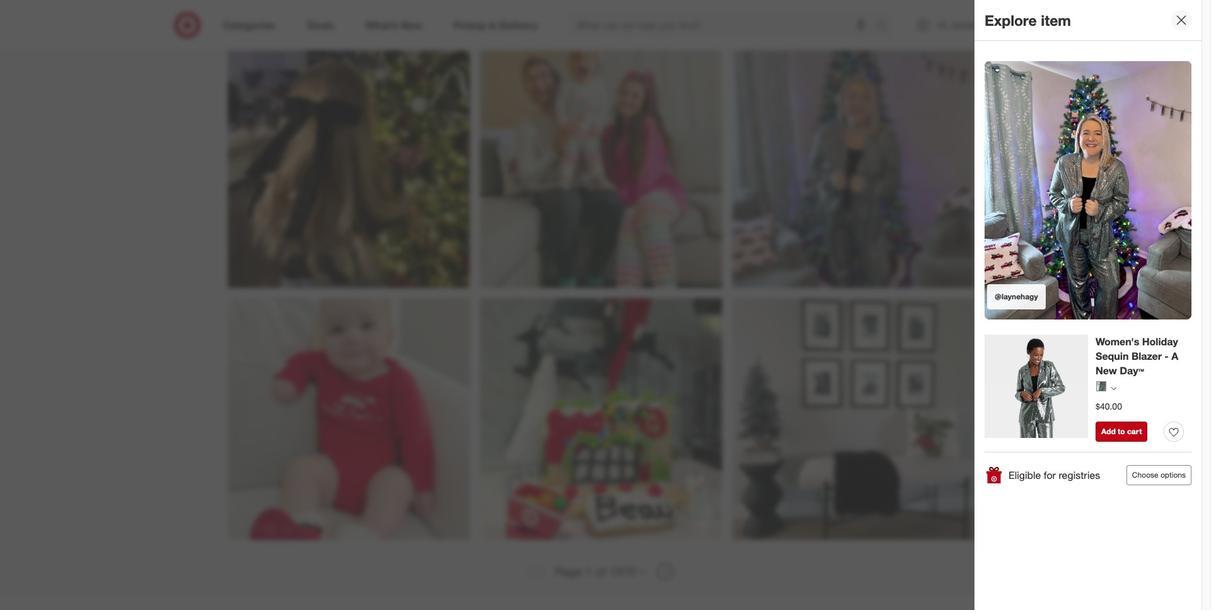 Task type: locate. For each thing, give the bounding box(es) containing it.
a
[[1172, 350, 1179, 363]]

new
[[1096, 365, 1117, 377]]

@laynehagy
[[995, 292, 1038, 302]]

day™
[[1120, 365, 1145, 377]]

choose options button
[[1127, 466, 1192, 486]]

registries
[[1059, 469, 1101, 482]]

user image by @lauren_ei image
[[480, 298, 722, 541]]

explore item
[[985, 11, 1071, 29]]

cart
[[1128, 427, 1142, 437]]

search
[[870, 20, 901, 33]]

user image by @alexandhome image
[[732, 298, 975, 541]]

all colors element
[[1111, 385, 1117, 392]]

user image by @laynehagy image
[[732, 46, 975, 288], [985, 61, 1192, 320]]

silver image
[[1097, 382, 1107, 392]]

eligible for registries
[[1009, 469, 1101, 482]]

user image by @gabriella.ennesser image
[[227, 46, 470, 288]]

1 horizontal spatial user image by @laynehagy image
[[985, 61, 1192, 320]]

choose options
[[1133, 471, 1186, 480]]

What can we help you find? suggestions appear below search field
[[569, 11, 879, 39]]

0 horizontal spatial user image by @laynehagy image
[[732, 46, 975, 288]]

search button
[[870, 11, 901, 42]]

@laynehagy link
[[985, 61, 1192, 320]]

for
[[1044, 469, 1056, 482]]

@laynehagy button
[[985, 61, 1192, 320]]

blazer
[[1132, 350, 1162, 363]]



Task type: describe. For each thing, give the bounding box(es) containing it.
item
[[1041, 11, 1071, 29]]

-
[[1165, 350, 1169, 363]]

user image by @aniyaaaaa___ image
[[480, 0, 722, 36]]

women's holiday sequin blazer - a new day™
[[1096, 336, 1179, 377]]

$40.00
[[1096, 401, 1123, 412]]

holiday
[[1143, 336, 1179, 348]]

to
[[1118, 427, 1126, 437]]

explore item dialog
[[975, 0, 1212, 611]]

user image by @mamadepablof image
[[227, 0, 470, 36]]

user image by @ash.dailey image
[[732, 0, 975, 36]]

explore
[[985, 11, 1037, 29]]

add
[[1102, 427, 1116, 437]]

user image by @taylorhnsn image
[[480, 46, 722, 288]]

add to cart
[[1102, 427, 1142, 437]]

options
[[1161, 471, 1186, 480]]

sequin
[[1096, 350, 1129, 363]]

choose
[[1133, 471, 1159, 480]]

eligible
[[1009, 469, 1041, 482]]

women's holiday sequin blazer - a new day™ image
[[985, 335, 1089, 439]]

user image by @ssmileatlifee image
[[227, 298, 470, 541]]

add to cart button
[[1096, 422, 1148, 442]]

women's holiday sequin blazer - a new day™ link
[[1096, 335, 1184, 378]]

user image by @laynehagy image inside explore item dialog
[[985, 61, 1192, 320]]

all colors image
[[1111, 386, 1117, 392]]

women's
[[1096, 336, 1140, 348]]



Task type: vqa. For each thing, say whether or not it's contained in the screenshot.
Sequin
yes



